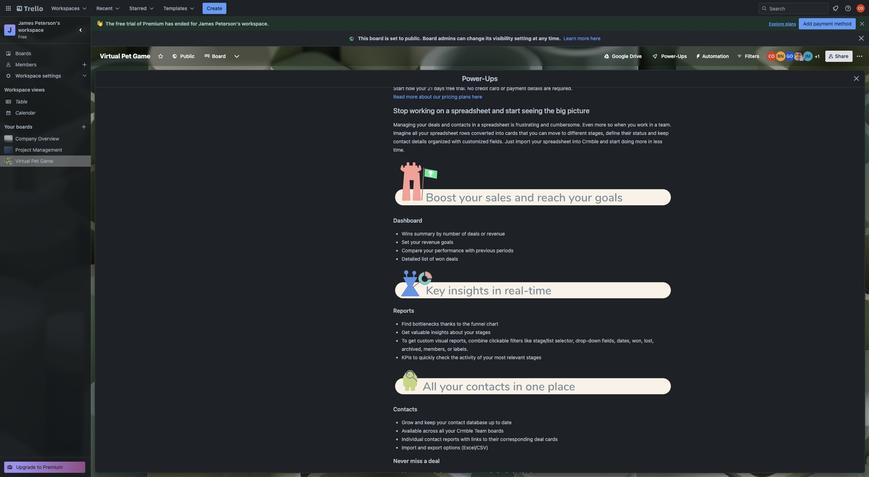 Task type: describe. For each thing, give the bounding box(es) containing it.
cards inside the 'managing your deals and contacts in a spreadsheet is frustrating and cumbersome. even more so when you work in a team. imagine all your spreadsheet rows converted into cards that you can move to different stages, define their status and keep contact details organized with customized fields. just import your spreadsheet into crmble and start doing more in less time.'
[[506, 130, 518, 136]]

import
[[402, 445, 417, 451]]

and down on on the right of the page
[[442, 122, 450, 128]]

plans inside explore plans 'button'
[[786, 21, 797, 27]]

visibility
[[493, 35, 514, 41]]

lost,
[[645, 338, 654, 344]]

deals inside the 'managing your deals and contacts in a spreadsheet is frustrating and cumbersome. even more so when you work in a team. imagine all your spreadsheet rows converted into cards that you can move to different stages, define their status and keep contact details organized with customized fields. just import your spreadsheet into crmble and start doing more in less time.'
[[428, 122, 441, 128]]

peterson's inside banner
[[215, 21, 241, 27]]

2 horizontal spatial deals
[[468, 231, 480, 237]]

0 horizontal spatial power-
[[463, 74, 486, 83]]

team
[[475, 428, 487, 434]]

previous
[[476, 248, 496, 254]]

a up converted
[[478, 122, 480, 128]]

get
[[402, 330, 410, 336]]

about inside start now your 21 days free trial. no credit card or payment details are required. read more about our pricing plans here
[[419, 94, 432, 100]]

0 vertical spatial into
[[496, 130, 504, 136]]

virtual pet game inside text box
[[100, 52, 150, 60]]

recent
[[97, 5, 113, 11]]

doing
[[622, 139, 635, 144]]

stop working on a spreadsheet and start seeing the big picture
[[394, 107, 590, 115]]

funnel
[[472, 321, 486, 327]]

reports
[[443, 437, 460, 443]]

with inside grow and keep your contact database up to date available across all your crmble team boards individual contact reports with links to their corresponding deal cards import and export options (excel/csv)
[[461, 437, 471, 443]]

change
[[467, 35, 485, 41]]

0 horizontal spatial can
[[457, 35, 466, 41]]

Board name text field
[[97, 51, 154, 62]]

0 horizontal spatial you
[[530, 130, 538, 136]]

your
[[4, 124, 15, 130]]

options
[[444, 445, 461, 451]]

its
[[486, 35, 492, 41]]

on
[[437, 107, 445, 115]]

google drive button
[[601, 51, 647, 62]]

combine
[[469, 338, 488, 344]]

work
[[638, 122, 649, 128]]

ups inside button
[[678, 53, 688, 59]]

workspace settings
[[15, 73, 61, 79]]

even
[[583, 122, 594, 128]]

keep inside grow and keep your contact database up to date available across all your crmble team boards individual contact reports with links to their corresponding deal cards import and export options (excel/csv)
[[425, 420, 436, 426]]

board
[[370, 35, 384, 41]]

time. inside the 'managing your deals and contacts in a spreadsheet is frustrating and cumbersome. even more so when you work in a team. imagine all your spreadsheet rows converted into cards that you can move to different stages, define their status and keep contact details organized with customized fields. just import your spreadsheet into crmble and start doing more in less time.'
[[394, 147, 405, 153]]

christina overa (christinaovera) image
[[767, 51, 777, 61]]

0 horizontal spatial start
[[506, 107, 521, 115]]

your up combine
[[465, 330, 475, 336]]

banner containing 👋
[[91, 17, 870, 31]]

export
[[428, 445, 443, 451]]

0 vertical spatial revenue
[[487, 231, 505, 237]]

or inside start now your 21 days free trial. no credit card or payment details are required. read more about our pricing plans here
[[501, 85, 506, 91]]

show menu image
[[857, 53, 864, 60]]

0 vertical spatial boards
[[16, 124, 32, 130]]

company overview link
[[15, 135, 87, 142]]

plans inside start now your 21 days free trial. no credit card or payment details are required. read more about our pricing plans here
[[459, 94, 471, 100]]

this
[[358, 35, 369, 41]]

list
[[422, 256, 429, 262]]

to right set
[[399, 35, 404, 41]]

set
[[402, 239, 410, 245]]

spreadsheet down move
[[544, 139, 572, 144]]

filters
[[511, 338, 523, 344]]

key insights in real-time image
[[394, 268, 673, 299]]

workspace inside james peterson's workspace free
[[18, 27, 44, 33]]

of inside find bottlenecks thanks to the funnel chart get valuable insights about your stages to get custom visual reports, combine clickable filters like stage/list selector, drop-down fields, dates, won, lost, archived, members, or labels. kpis to quickly check the activity of your most relevant stages
[[478, 355, 482, 361]]

1 horizontal spatial you
[[628, 122, 636, 128]]

your inside start now your 21 days free trial. no credit card or payment details are required. read more about our pricing plans here
[[417, 85, 427, 91]]

of right list
[[430, 256, 435, 262]]

up
[[489, 420, 495, 426]]

james inside banner
[[199, 21, 214, 27]]

across
[[423, 428, 438, 434]]

number
[[444, 231, 461, 237]]

calendar
[[15, 110, 36, 116]]

converted
[[472, 130, 495, 136]]

to right upgrade
[[37, 464, 42, 470]]

and up available
[[415, 420, 424, 426]]

star or unstar board image
[[158, 54, 164, 59]]

rows
[[460, 130, 471, 136]]

your right import
[[532, 139, 542, 144]]

peterson's inside james peterson's workspace free
[[35, 20, 60, 26]]

.
[[267, 21, 269, 27]]

upgrade to premium link
[[4, 462, 85, 473]]

your up reports
[[446, 428, 456, 434]]

table
[[15, 99, 27, 105]]

google
[[613, 53, 629, 59]]

and up move
[[541, 122, 550, 128]]

premium inside banner
[[143, 21, 164, 27]]

to right kpis
[[413, 355, 418, 361]]

deal inside grow and keep your contact database up to date available across all your crmble team boards individual contact reports with links to their corresponding deal cards import and export options (excel/csv)
[[535, 437, 544, 443]]

in left the less
[[649, 139, 653, 144]]

boards inside grow and keep your contact database up to date available across all your crmble team boards individual contact reports with links to their corresponding deal cards import and export options (excel/csv)
[[488, 428, 504, 434]]

share
[[836, 53, 849, 59]]

primary element
[[0, 0, 870, 17]]

managing your deals and contacts in a spreadsheet is frustrating and cumbersome. even more so when you work in a team. imagine all your spreadsheet rows converted into cards that you can move to different stages, define their status and keep contact details organized with customized fields. just import your spreadsheet into crmble and start doing more in less time.
[[394, 122, 672, 153]]

virtual inside text box
[[100, 52, 120, 60]]

back to home image
[[17, 3, 43, 14]]

chart
[[487, 321, 499, 327]]

drop-
[[576, 338, 589, 344]]

start
[[394, 85, 405, 91]]

individual
[[402, 437, 424, 443]]

j
[[8, 26, 12, 34]]

a left team.
[[655, 122, 658, 128]]

0 horizontal spatial revenue
[[422, 239, 440, 245]]

wins summary by number of deals or revenue set your revenue goals compare your performance with previous periods detailed list of won deals
[[402, 231, 514, 262]]

and down the card
[[493, 107, 504, 115]]

explore plans button
[[770, 20, 797, 28]]

project management
[[15, 147, 62, 153]]

get
[[409, 338, 416, 344]]

most
[[495, 355, 506, 361]]

their inside the 'managing your deals and contacts in a spreadsheet is frustrating and cumbersome. even more so when you work in a team. imagine all your spreadsheet rows converted into cards that you can move to different stages, define their status and keep contact details organized with customized fields. just import your spreadsheet into crmble and start doing more in less time.'
[[622, 130, 632, 136]]

1 horizontal spatial into
[[573, 139, 581, 144]]

by
[[437, 231, 442, 237]]

workspace settings button
[[0, 70, 91, 81]]

james inside james peterson's workspace free
[[18, 20, 34, 26]]

create
[[207, 5, 222, 11]]

2 vertical spatial contact
[[425, 437, 442, 443]]

add payment method
[[804, 21, 853, 27]]

down
[[589, 338, 601, 344]]

explore plans
[[770, 21, 797, 27]]

game inside text box
[[133, 52, 150, 60]]

archived,
[[402, 346, 423, 352]]

workspace inside banner
[[242, 21, 267, 27]]

0 horizontal spatial the
[[451, 355, 459, 361]]

stop
[[394, 107, 408, 115]]

boards link
[[0, 48, 91, 59]]

this member is an admin of this board. image
[[801, 58, 804, 61]]

custom
[[418, 338, 434, 344]]

date
[[502, 420, 512, 426]]

like
[[525, 338, 532, 344]]

create button
[[203, 3, 227, 14]]

goals
[[442, 239, 454, 245]]

virtual pet game inside "link"
[[15, 158, 53, 164]]

all inside grow and keep your contact database up to date available across all your crmble team boards individual contact reports with links to their corresponding deal cards import and export options (excel/csv)
[[440, 428, 445, 434]]

board link
[[200, 51, 230, 62]]

power- inside button
[[662, 53, 678, 59]]

start inside the 'managing your deals and contacts in a spreadsheet is frustrating and cumbersome. even more so when you work in a team. imagine all your spreadsheet rows converted into cards that you can move to different stages, define their status and keep contact details organized with customized fields. just import your spreadsheet into crmble and start doing more in less time.'
[[610, 139, 621, 144]]

0 horizontal spatial is
[[385, 35, 389, 41]]

members
[[15, 62, 37, 67]]

pet inside text box
[[122, 52, 132, 60]]

won,
[[633, 338, 643, 344]]

1 horizontal spatial here
[[591, 35, 601, 41]]

all inside the 'managing your deals and contacts in a spreadsheet is frustrating and cumbersome. even more so when you work in a team. imagine all your spreadsheet rows converted into cards that you can move to different stages, define their status and keep contact details organized with customized fields. just import your spreadsheet into crmble and start doing more in less time.'
[[413, 130, 418, 136]]

spreadsheet up contacts
[[452, 107, 491, 115]]

workspace for workspace settings
[[15, 73, 41, 79]]

just
[[505, 139, 515, 144]]

free
[[18, 34, 27, 40]]

workspace for workspace views
[[4, 87, 30, 93]]

0 vertical spatial stages
[[476, 330, 491, 336]]

google drive icon image
[[605, 54, 610, 59]]

company overview
[[15, 136, 59, 142]]

1 vertical spatial ups
[[486, 74, 498, 83]]

automation
[[703, 53, 730, 59]]

database
[[467, 420, 488, 426]]

sm image for this board is set to public. board admins can change its visibility setting at any time.
[[349, 35, 358, 42]]

reports
[[394, 308, 415, 314]]

details inside the 'managing your deals and contacts in a spreadsheet is frustrating and cumbersome. even more so when you work in a team. imagine all your spreadsheet rows converted into cards that you can move to different stages, define their status and keep contact details organized with customized fields. just import your spreadsheet into crmble and start doing more in less time.'
[[412, 139, 427, 144]]

1 horizontal spatial the
[[463, 321, 470, 327]]

is inside the 'managing your deals and contacts in a spreadsheet is frustrating and cumbersome. even more so when you work in a team. imagine all your spreadsheet rows converted into cards that you can move to different stages, define their status and keep contact details organized with customized fields. just import your spreadsheet into crmble and start doing more in less time.'
[[511, 122, 515, 128]]

open information menu image
[[846, 5, 853, 12]]

views
[[31, 87, 45, 93]]

learn more here link
[[561, 35, 601, 41]]

your up list
[[424, 248, 434, 254]]

about inside find bottlenecks thanks to the funnel chart get valuable insights about your stages to get custom visual reports, combine clickable filters like stage/list selector, drop-down fields, dates, won, lost, archived, members, or labels. kpis to quickly check the activity of your most relevant stages
[[450, 330, 463, 336]]

check
[[437, 355, 450, 361]]

0 horizontal spatial premium
[[43, 464, 63, 470]]

more right 'learn' in the top of the page
[[578, 35, 590, 41]]

your boards with 3 items element
[[4, 123, 71, 131]]

1 vertical spatial board
[[212, 53, 226, 59]]

in right work
[[650, 122, 654, 128]]

1 vertical spatial stages
[[527, 355, 542, 361]]

1 horizontal spatial board
[[423, 35, 437, 41]]

big
[[557, 107, 566, 115]]

your up compare
[[411, 239, 421, 245]]

at
[[533, 35, 538, 41]]

free inside start now your 21 days free trial. no credit card or payment details are required. read more about our pricing plans here
[[446, 85, 455, 91]]

1 vertical spatial contact
[[449, 420, 466, 426]]

2 vertical spatial deals
[[446, 256, 459, 262]]

wave image
[[97, 21, 103, 27]]

activity
[[460, 355, 476, 361]]



Task type: vqa. For each thing, say whether or not it's contained in the screenshot.


Task type: locate. For each thing, give the bounding box(es) containing it.
ben nelson (bennelson96) image
[[777, 51, 786, 61]]

is left set
[[385, 35, 389, 41]]

0 horizontal spatial here
[[473, 94, 483, 100]]

1 horizontal spatial or
[[481, 231, 486, 237]]

0 horizontal spatial peterson's
[[35, 20, 60, 26]]

0 vertical spatial contact
[[394, 139, 411, 144]]

boost your sales and reach your goals image
[[394, 158, 673, 209]]

crmble
[[583, 139, 599, 144], [457, 428, 474, 434]]

and up the less
[[649, 130, 657, 136]]

1 vertical spatial free
[[446, 85, 455, 91]]

of inside banner
[[137, 21, 142, 27]]

can right admins
[[457, 35, 466, 41]]

premium left has
[[143, 21, 164, 27]]

plans right explore
[[786, 21, 797, 27]]

more inside start now your 21 days free trial. no credit card or payment details are required. read more about our pricing plans here
[[406, 94, 418, 100]]

james peterson (jamespeterson93) image
[[795, 51, 804, 61]]

0 horizontal spatial sm image
[[349, 35, 358, 42]]

cards inside grow and keep your contact database up to date available across all your crmble team boards individual contact reports with links to their corresponding deal cards import and export options (excel/csv)
[[546, 437, 558, 443]]

0 horizontal spatial or
[[448, 346, 453, 352]]

all your contacts in one place image
[[394, 367, 673, 398]]

(excel/csv)
[[462, 445, 489, 451]]

deals down performance
[[446, 256, 459, 262]]

to
[[402, 338, 408, 344]]

0 horizontal spatial stages
[[476, 330, 491, 336]]

1 horizontal spatial premium
[[143, 21, 164, 27]]

keep
[[658, 130, 669, 136], [425, 420, 436, 426]]

calendar link
[[15, 109, 87, 116]]

free up pricing at the top right of page
[[446, 85, 455, 91]]

payment right the card
[[507, 85, 527, 91]]

1 horizontal spatial peterson's
[[215, 21, 241, 27]]

james peterson's workspace free
[[18, 20, 61, 40]]

1 vertical spatial about
[[450, 330, 463, 336]]

members link
[[0, 59, 91, 70]]

0 vertical spatial virtual
[[100, 52, 120, 60]]

details inside start now your 21 days free trial. no credit card or payment details are required. read more about our pricing plans here
[[528, 85, 543, 91]]

of right trial
[[137, 21, 142, 27]]

picture
[[568, 107, 590, 115]]

board
[[423, 35, 437, 41], [212, 53, 226, 59]]

the
[[545, 107, 555, 115], [463, 321, 470, 327], [451, 355, 459, 361]]

0 vertical spatial pet
[[122, 52, 132, 60]]

here
[[591, 35, 601, 41], [473, 94, 483, 100]]

keep up across
[[425, 420, 436, 426]]

1 vertical spatial pet
[[31, 158, 39, 164]]

import
[[516, 139, 531, 144]]

cards right corresponding
[[546, 437, 558, 443]]

with left previous
[[466, 248, 475, 254]]

game left the "star or unstar board" icon
[[133, 52, 150, 60]]

game inside "link"
[[40, 158, 53, 164]]

1 horizontal spatial is
[[511, 122, 515, 128]]

to inside the 'managing your deals and contacts in a spreadsheet is frustrating and cumbersome. even more so when you work in a team. imagine all your spreadsheet rows converted into cards that you can move to different stages, define their status and keep contact details organized with customized fields. just import your spreadsheet into crmble and start doing more in less time.'
[[562, 130, 567, 136]]

0 horizontal spatial board
[[212, 53, 226, 59]]

j link
[[4, 24, 15, 36]]

0 vertical spatial here
[[591, 35, 601, 41]]

1 horizontal spatial ups
[[678, 53, 688, 59]]

0 vertical spatial board
[[423, 35, 437, 41]]

1 horizontal spatial power-ups
[[662, 53, 688, 59]]

workspace inside popup button
[[15, 73, 41, 79]]

power-ups button
[[648, 51, 692, 62]]

spreadsheet up organized
[[430, 130, 459, 136]]

starred button
[[125, 3, 158, 14]]

frustrating
[[516, 122, 540, 128]]

1 horizontal spatial james
[[199, 21, 214, 27]]

performance
[[435, 248, 464, 254]]

that
[[520, 130, 529, 136]]

pet down project management
[[31, 158, 39, 164]]

required.
[[553, 85, 573, 91]]

pet inside "link"
[[31, 158, 39, 164]]

1 horizontal spatial stages
[[527, 355, 542, 361]]

with down the 'rows'
[[452, 139, 462, 144]]

customized
[[463, 139, 489, 144]]

and down "stages," at right top
[[601, 139, 609, 144]]

0 vertical spatial can
[[457, 35, 466, 41]]

crmble down "stages," at right top
[[583, 139, 599, 144]]

grow
[[402, 420, 414, 426]]

corresponding
[[501, 437, 534, 443]]

1 vertical spatial their
[[489, 437, 499, 443]]

2 vertical spatial the
[[451, 355, 459, 361]]

0 horizontal spatial game
[[40, 158, 53, 164]]

ups left automation button
[[678, 53, 688, 59]]

can inside the 'managing your deals and contacts in a spreadsheet is frustrating and cumbersome. even more so when you work in a team. imagine all your spreadsheet rows converted into cards that you can move to different stages, define their status and keep contact details organized with customized fields. just import your spreadsheet into crmble and start doing more in less time.'
[[539, 130, 547, 136]]

peterson's down back to home image
[[35, 20, 60, 26]]

gary orlando (garyorlando) image
[[786, 51, 795, 61]]

the left big
[[545, 107, 555, 115]]

1 horizontal spatial payment
[[814, 21, 834, 27]]

of
[[137, 21, 142, 27], [462, 231, 467, 237], [430, 256, 435, 262], [478, 355, 482, 361]]

2 vertical spatial or
[[448, 346, 453, 352]]

virtual pet game down trial
[[100, 52, 150, 60]]

james up 'free'
[[18, 20, 34, 26]]

contact down imagine
[[394, 139, 411, 144]]

deals up previous
[[468, 231, 480, 237]]

0 horizontal spatial details
[[412, 139, 427, 144]]

less
[[654, 139, 663, 144]]

find bottlenecks thanks to the funnel chart get valuable insights about your stages to get custom visual reports, combine clickable filters like stage/list selector, drop-down fields, dates, won, lost, archived, members, or labels. kpis to quickly check the activity of your most relevant stages
[[402, 321, 654, 361]]

or inside find bottlenecks thanks to the funnel chart get valuable insights about your stages to get custom visual reports, combine clickable filters like stage/list selector, drop-down fields, dates, won, lost, archived, members, or labels. kpis to quickly check the activity of your most relevant stages
[[448, 346, 453, 352]]

templates button
[[159, 3, 199, 14]]

crmble inside grow and keep your contact database up to date available across all your crmble team boards individual contact reports with links to their corresponding deal cards import and export options (excel/csv)
[[457, 428, 474, 434]]

contact inside the 'managing your deals and contacts in a spreadsheet is frustrating and cumbersome. even more so when you work in a team. imagine all your spreadsheet rows converted into cards that you can move to different stages, define their status and keep contact details organized with customized fields. just import your spreadsheet into crmble and start doing more in less time.'
[[394, 139, 411, 144]]

deal
[[535, 437, 544, 443], [429, 458, 440, 465]]

with inside wins summary by number of deals or revenue set your revenue goals compare your performance with previous periods detailed list of won deals
[[466, 248, 475, 254]]

their up doing
[[622, 130, 632, 136]]

all right imagine
[[413, 130, 418, 136]]

virtual inside "link"
[[15, 158, 30, 164]]

set
[[390, 35, 398, 41]]

now
[[406, 85, 415, 91]]

with left links
[[461, 437, 471, 443]]

contacts
[[394, 406, 418, 413]]

about up reports,
[[450, 330, 463, 336]]

learn
[[564, 35, 577, 41]]

their down up on the right bottom of page
[[489, 437, 499, 443]]

details left organized
[[412, 139, 427, 144]]

card
[[490, 85, 500, 91]]

add board image
[[81, 124, 87, 130]]

a right the miss
[[424, 458, 428, 465]]

deals down on on the right of the page
[[428, 122, 441, 128]]

1 horizontal spatial revenue
[[487, 231, 505, 237]]

grow and keep your contact database up to date available across all your crmble team boards individual contact reports with links to their corresponding deal cards import and export options (excel/csv)
[[402, 420, 558, 451]]

0 horizontal spatial deal
[[429, 458, 440, 465]]

0 horizontal spatial all
[[413, 130, 418, 136]]

1 vertical spatial game
[[40, 158, 53, 164]]

in up converted
[[473, 122, 477, 128]]

1 vertical spatial keep
[[425, 420, 436, 426]]

or inside wins summary by number of deals or revenue set your revenue goals compare your performance with previous periods detailed list of won deals
[[481, 231, 486, 237]]

2 horizontal spatial or
[[501, 85, 506, 91]]

deal down export
[[429, 458, 440, 465]]

deal right corresponding
[[535, 437, 544, 443]]

more up "stages," at right top
[[595, 122, 607, 128]]

the
[[106, 21, 115, 27]]

1 vertical spatial with
[[466, 248, 475, 254]]

0 horizontal spatial pet
[[31, 158, 39, 164]]

board right public.
[[423, 35, 437, 41]]

1 horizontal spatial plans
[[786, 21, 797, 27]]

0 vertical spatial time.
[[549, 35, 561, 41]]

share button
[[826, 51, 854, 62]]

kpis
[[402, 355, 412, 361]]

your boards
[[4, 124, 32, 130]]

crmble inside the 'managing your deals and contacts in a spreadsheet is frustrating and cumbersome. even more so when you work in a team. imagine all your spreadsheet rows converted into cards that you can move to different stages, define their status and keep contact details organized with customized fields. just import your spreadsheet into crmble and start doing more in less time.'
[[583, 139, 599, 144]]

working
[[410, 107, 435, 115]]

fields,
[[603, 338, 616, 344]]

contact
[[394, 139, 411, 144], [449, 420, 466, 426], [425, 437, 442, 443]]

has
[[165, 21, 174, 27]]

power-ups inside button
[[662, 53, 688, 59]]

management
[[33, 147, 62, 153]]

0 vertical spatial with
[[452, 139, 462, 144]]

sm image right power-ups button
[[693, 51, 703, 60]]

a right on on the right of the page
[[446, 107, 450, 115]]

credit
[[476, 85, 489, 91]]

public
[[181, 53, 195, 59]]

1 horizontal spatial all
[[440, 428, 445, 434]]

0 vertical spatial all
[[413, 130, 418, 136]]

workspace down members
[[15, 73, 41, 79]]

in
[[473, 122, 477, 128], [650, 122, 654, 128], [649, 139, 653, 144]]

0 vertical spatial game
[[133, 52, 150, 60]]

sm image inside automation button
[[693, 51, 703, 60]]

read
[[394, 94, 405, 100]]

here inside start now your 21 days free trial. no credit card or payment details are required. read more about our pricing plans here
[[473, 94, 483, 100]]

their inside grow and keep your contact database up to date available across all your crmble team boards individual contact reports with links to their corresponding deal cards import and export options (excel/csv)
[[489, 437, 499, 443]]

workspace up table on the top of the page
[[4, 87, 30, 93]]

to down cumbersome.
[[562, 130, 567, 136]]

are
[[544, 85, 552, 91]]

you right that
[[530, 130, 538, 136]]

Search field
[[768, 3, 829, 14]]

and down individual
[[418, 445, 427, 451]]

your down working
[[417, 122, 427, 128]]

0 vertical spatial sm image
[[349, 35, 358, 42]]

explore
[[770, 21, 785, 27]]

premium right upgrade
[[43, 464, 63, 470]]

1 vertical spatial into
[[573, 139, 581, 144]]

your up organized
[[419, 130, 429, 136]]

status
[[633, 130, 647, 136]]

banner
[[91, 17, 870, 31]]

define
[[606, 130, 621, 136]]

overview
[[38, 136, 59, 142]]

0 vertical spatial plans
[[786, 21, 797, 27]]

1 horizontal spatial keep
[[658, 130, 669, 136]]

1 vertical spatial you
[[530, 130, 538, 136]]

1 vertical spatial virtual pet game
[[15, 158, 53, 164]]

0 vertical spatial you
[[628, 122, 636, 128]]

recent button
[[92, 3, 124, 14]]

0 horizontal spatial cards
[[506, 130, 518, 136]]

plans down trial.
[[459, 94, 471, 100]]

workspaces button
[[47, 3, 91, 14]]

with inside the 'managing your deals and contacts in a spreadsheet is frustrating and cumbersome. even more so when you work in a team. imagine all your spreadsheet rows converted into cards that you can move to different stages, define their status and keep contact details organized with customized fields. just import your spreadsheet into crmble and start doing more in less time.'
[[452, 139, 462, 144]]

time. down imagine
[[394, 147, 405, 153]]

christina overa (christinaovera) image
[[857, 4, 866, 13]]

keep down team.
[[658, 130, 669, 136]]

start down define
[[610, 139, 621, 144]]

0 horizontal spatial james
[[18, 20, 34, 26]]

0 horizontal spatial virtual
[[15, 158, 30, 164]]

your
[[417, 85, 427, 91], [417, 122, 427, 128], [419, 130, 429, 136], [532, 139, 542, 144], [411, 239, 421, 245], [424, 248, 434, 254], [465, 330, 475, 336], [484, 355, 494, 361], [437, 420, 447, 426], [446, 428, 456, 434]]

1 horizontal spatial free
[[446, 85, 455, 91]]

read more about our pricing plans here link
[[394, 94, 483, 100]]

insights
[[432, 330, 449, 336]]

your up across
[[437, 420, 447, 426]]

of right activity
[[478, 355, 482, 361]]

1 horizontal spatial sm image
[[693, 51, 703, 60]]

1 horizontal spatial start
[[610, 139, 621, 144]]

0 horizontal spatial crmble
[[457, 428, 474, 434]]

1 horizontal spatial time.
[[549, 35, 561, 41]]

1 vertical spatial workspace
[[4, 87, 30, 93]]

1 vertical spatial deals
[[468, 231, 480, 237]]

pet down trial
[[122, 52, 132, 60]]

0 horizontal spatial boards
[[16, 124, 32, 130]]

virtual pet game down project management
[[15, 158, 53, 164]]

selector,
[[556, 338, 575, 344]]

start now your 21 days free trial. no credit card or payment details are required. read more about our pricing plans here
[[394, 85, 573, 100]]

here down "credit"
[[473, 94, 483, 100]]

game down management
[[40, 158, 53, 164]]

1 vertical spatial sm image
[[693, 51, 703, 60]]

project
[[15, 147, 31, 153]]

0 horizontal spatial time.
[[394, 147, 405, 153]]

0 vertical spatial the
[[545, 107, 555, 115]]

more down status
[[636, 139, 648, 144]]

revenue up periods
[[487, 231, 505, 237]]

0 vertical spatial payment
[[814, 21, 834, 27]]

managing
[[394, 122, 416, 128]]

0 vertical spatial about
[[419, 94, 432, 100]]

0 vertical spatial workspace
[[15, 73, 41, 79]]

of right number
[[462, 231, 467, 237]]

stages down funnel
[[476, 330, 491, 336]]

valuable
[[412, 330, 430, 336]]

sm image for automation
[[693, 51, 703, 60]]

premium
[[143, 21, 164, 27], [43, 464, 63, 470]]

the down labels.
[[451, 355, 459, 361]]

sm image
[[349, 35, 358, 42], [693, 51, 703, 60]]

1 horizontal spatial deal
[[535, 437, 544, 443]]

or right the card
[[501, 85, 506, 91]]

0 notifications image
[[832, 4, 841, 13]]

1 vertical spatial crmble
[[457, 428, 474, 434]]

quickly
[[419, 355, 435, 361]]

summary
[[415, 231, 435, 237]]

jeremy miller (jeremymiller198) image
[[804, 51, 814, 61]]

1 horizontal spatial workspace
[[242, 21, 267, 27]]

all right across
[[440, 428, 445, 434]]

spreadsheet down stop working on a spreadsheet and start seeing the big picture
[[482, 122, 510, 128]]

1 horizontal spatial crmble
[[583, 139, 599, 144]]

no
[[468, 85, 474, 91]]

game
[[133, 52, 150, 60], [40, 158, 53, 164]]

0 horizontal spatial power-ups
[[463, 74, 498, 83]]

pet
[[122, 52, 132, 60], [31, 158, 39, 164]]

virtual down the
[[100, 52, 120, 60]]

board left customize views icon
[[212, 53, 226, 59]]

contact up export
[[425, 437, 442, 443]]

payment inside start now your 21 days free trial. no credit card or payment details are required. read more about our pricing plans here
[[507, 85, 527, 91]]

1 vertical spatial details
[[412, 139, 427, 144]]

time. right any
[[549, 35, 561, 41]]

trial
[[126, 21, 136, 27]]

0 vertical spatial deals
[[428, 122, 441, 128]]

1 horizontal spatial about
[[450, 330, 463, 336]]

1 vertical spatial the
[[463, 321, 470, 327]]

1 horizontal spatial virtual
[[100, 52, 120, 60]]

payment inside button
[[814, 21, 834, 27]]

to right the thanks
[[457, 321, 462, 327]]

contact up reports
[[449, 420, 466, 426]]

1 horizontal spatial contact
[[425, 437, 442, 443]]

1 horizontal spatial boards
[[488, 428, 504, 434]]

power- right drive
[[662, 53, 678, 59]]

keep inside the 'managing your deals and contacts in a spreadsheet is frustrating and cumbersome. even more so when you work in a team. imagine all your spreadsheet rows converted into cards that you can move to different stages, define their status and keep contact details organized with customized fields. just import your spreadsheet into crmble and start doing more in less time.'
[[658, 130, 669, 136]]

2 horizontal spatial contact
[[449, 420, 466, 426]]

0 horizontal spatial plans
[[459, 94, 471, 100]]

to right up on the right bottom of page
[[496, 420, 501, 426]]

boards down up on the right bottom of page
[[488, 428, 504, 434]]

0 vertical spatial ups
[[678, 53, 688, 59]]

your left 21
[[417, 85, 427, 91]]

+ 1
[[816, 54, 820, 59]]

to right links
[[483, 437, 488, 443]]

search image
[[762, 6, 768, 11]]

links
[[472, 437, 482, 443]]

visual
[[436, 338, 449, 344]]

workspace navigation collapse icon image
[[76, 25, 86, 35]]

sm image left the board
[[349, 35, 358, 42]]

peterson's down create button
[[215, 21, 241, 27]]

0 vertical spatial free
[[116, 21, 125, 27]]

1 vertical spatial deal
[[429, 458, 440, 465]]

is left frustrating
[[511, 122, 515, 128]]

available
[[402, 428, 422, 434]]

21
[[428, 85, 433, 91]]

your left most
[[484, 355, 494, 361]]

details left are
[[528, 85, 543, 91]]

customize views image
[[234, 53, 241, 60]]

virtual pet game link
[[15, 158, 87, 165]]

or up previous
[[481, 231, 486, 237]]

into up fields.
[[496, 130, 504, 136]]

free inside banner
[[116, 21, 125, 27]]

1 vertical spatial here
[[473, 94, 483, 100]]

1 horizontal spatial game
[[133, 52, 150, 60]]

contacts
[[452, 122, 471, 128]]

the left funnel
[[463, 321, 470, 327]]

0 vertical spatial power-
[[662, 53, 678, 59]]

about down 21
[[419, 94, 432, 100]]

can left move
[[539, 130, 547, 136]]

0 vertical spatial keep
[[658, 130, 669, 136]]

1 vertical spatial workspace
[[18, 27, 44, 33]]

add payment method button
[[800, 18, 857, 29]]

here right 'learn' in the top of the page
[[591, 35, 601, 41]]



